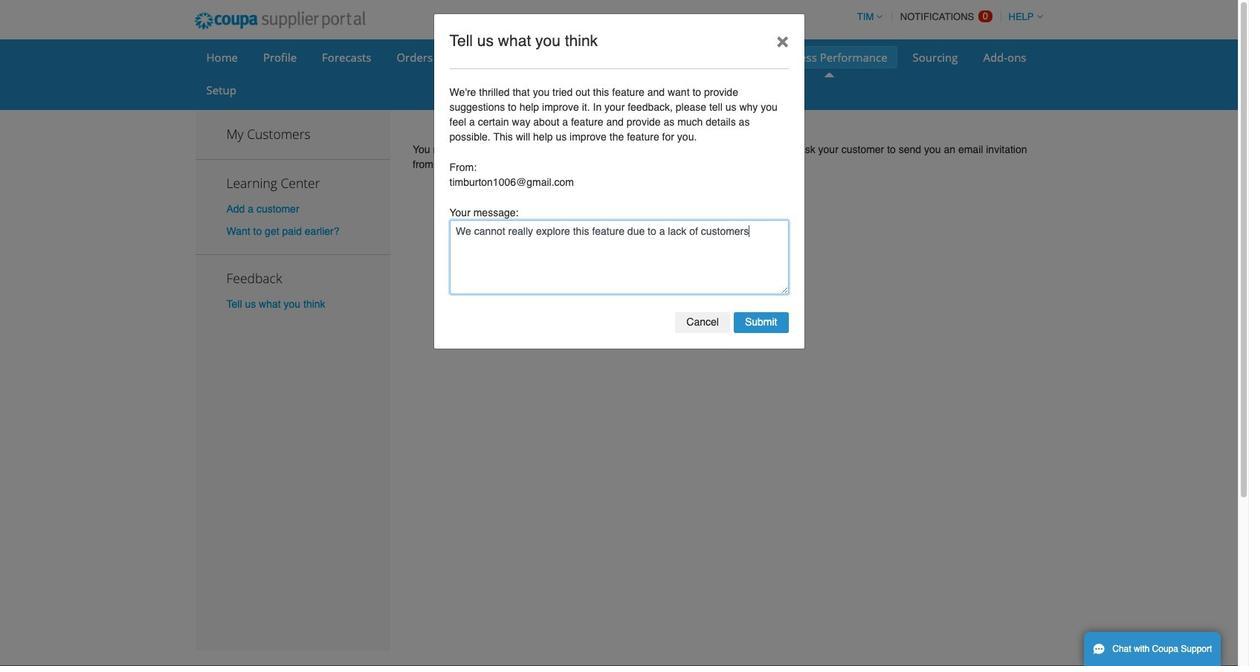 Task type: describe. For each thing, give the bounding box(es) containing it.
coupa supplier portal image
[[184, 2, 376, 39]]



Task type: locate. For each thing, give the bounding box(es) containing it.
dialog
[[433, 13, 805, 350]]

None text field
[[450, 220, 789, 294]]



Task type: vqa. For each thing, say whether or not it's contained in the screenshot.
Invitation
no



